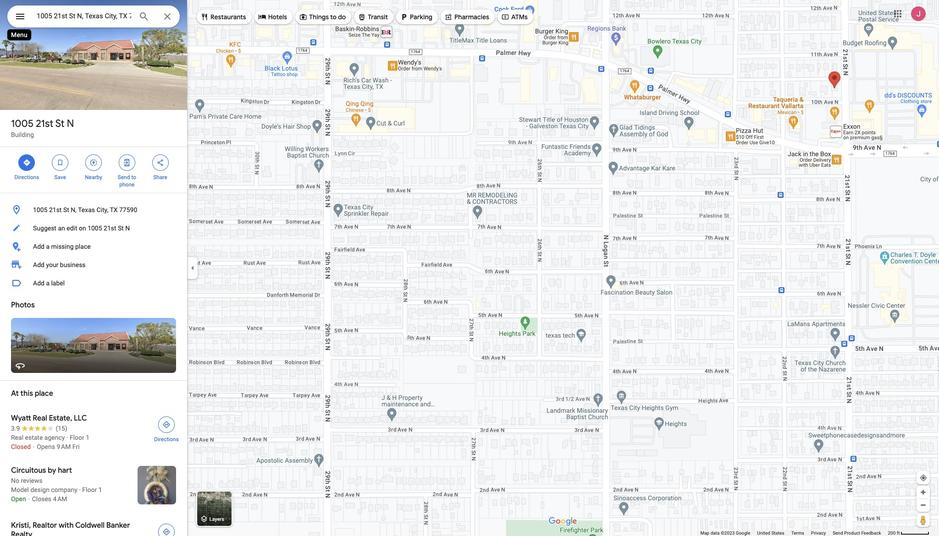 Task type: vqa. For each thing, say whether or not it's contained in the screenshot.


Task type: describe. For each thing, give the bounding box(es) containing it.
 pharmacies
[[444, 12, 489, 22]]


[[56, 158, 64, 168]]

⋅ inside "circuitous by hart no reviews model design company · floor 1 open ⋅ closes 4 am"
[[28, 496, 30, 503]]

add your business
[[33, 261, 86, 269]]

1 vertical spatial place
[[35, 389, 53, 399]]

 things to do
[[299, 12, 346, 22]]


[[444, 12, 453, 22]]

save
[[54, 174, 66, 181]]

by
[[48, 467, 56, 476]]

directions image inside button
[[162, 421, 171, 429]]

4 am
[[53, 496, 67, 503]]

suggest
[[33, 225, 56, 232]]

1005 inside suggest an edit on 1005 21st st n button
[[88, 225, 102, 232]]


[[156, 158, 164, 168]]

real estate agency · floor 1 closed ⋅ opens 9 am fri
[[11, 434, 90, 451]]

1 horizontal spatial real
[[33, 414, 47, 423]]

show street view coverage image
[[917, 514, 930, 528]]

show your location image
[[920, 474, 928, 483]]

send product feedback button
[[833, 531, 881, 537]]

realty
[[11, 531, 32, 537]]

united
[[757, 531, 771, 536]]

21st for n,
[[49, 206, 62, 214]]

1005 21st st n building
[[11, 117, 74, 139]]

actions for 1005 21st st n region
[[0, 147, 187, 193]]

with
[[59, 522, 74, 531]]

send for send product feedback
[[833, 531, 843, 536]]

an
[[58, 225, 65, 232]]

(15)
[[56, 425, 67, 433]]

do
[[338, 13, 346, 21]]

add for add a label
[[33, 280, 44, 287]]

states
[[772, 531, 785, 536]]

data
[[711, 531, 720, 536]]

 search field
[[7, 6, 180, 29]]

company
[[51, 487, 77, 494]]

things
[[309, 13, 329, 21]]

add your business link
[[0, 256, 187, 274]]

add a label button
[[0, 274, 187, 293]]

directions button
[[149, 414, 184, 444]]


[[501, 12, 510, 22]]

estate,
[[49, 414, 72, 423]]

n,
[[71, 206, 77, 214]]

1 inside real estate agency · floor 1 closed ⋅ opens 9 am fri
[[86, 434, 90, 442]]

nearby
[[85, 174, 102, 181]]

hotels
[[268, 13, 287, 21]]

none field inside 1005 21st st n, texas city, tx 77590 field
[[37, 11, 131, 22]]

no
[[11, 478, 19, 485]]

atms
[[511, 13, 528, 21]]

model
[[11, 487, 29, 494]]

 restaurants
[[200, 12, 246, 22]]

privacy
[[811, 531, 826, 536]]

privacy button
[[811, 531, 826, 537]]

suggest an edit on 1005 21st st n
[[33, 225, 130, 232]]

st for n
[[55, 117, 65, 130]]

pharmacies
[[455, 13, 489, 21]]

21st for n
[[36, 117, 53, 130]]

zoom in image
[[920, 489, 927, 496]]

photos
[[11, 301, 35, 310]]

to inside  things to do
[[330, 13, 337, 21]]


[[400, 12, 408, 22]]

 parking
[[400, 12, 433, 22]]

at this place
[[11, 389, 53, 399]]

agency
[[44, 434, 65, 442]]

directions inside button
[[154, 437, 179, 443]]

circuitous
[[11, 467, 46, 476]]

kristi, realtor with coldwell banker realty link
[[0, 514, 187, 537]]


[[358, 12, 366, 22]]

to inside send to phone
[[131, 174, 136, 181]]

floor inside real estate agency · floor 1 closed ⋅ opens 9 am fri
[[70, 434, 84, 442]]

restaurants
[[211, 13, 246, 21]]

united states
[[757, 531, 785, 536]]

footer inside the google maps element
[[701, 531, 888, 537]]

200 ft
[[888, 531, 900, 536]]

©2023
[[721, 531, 735, 536]]

closes
[[32, 496, 51, 503]]

at
[[11, 389, 19, 399]]

city,
[[97, 206, 108, 214]]

tx
[[110, 206, 118, 214]]

1005 for n,
[[33, 206, 47, 214]]


[[258, 12, 266, 22]]

⋅ inside real estate agency · floor 1 closed ⋅ opens 9 am fri
[[32, 444, 35, 451]]

map
[[701, 531, 710, 536]]

collapse side panel image
[[188, 263, 198, 273]]

terms button
[[792, 531, 805, 537]]

hart
[[58, 467, 72, 476]]


[[89, 158, 98, 168]]

parking
[[410, 13, 433, 21]]

send for send to phone
[[118, 174, 130, 181]]

n inside button
[[125, 225, 130, 232]]



Task type: locate. For each thing, give the bounding box(es) containing it.
0 vertical spatial 1005
[[11, 117, 34, 130]]

1 horizontal spatial ⋅
[[32, 444, 35, 451]]

1 a from the top
[[46, 243, 50, 250]]

1 vertical spatial 21st
[[49, 206, 62, 214]]

1 horizontal spatial to
[[330, 13, 337, 21]]

1 vertical spatial real
[[11, 434, 23, 442]]

1 up kristi, realtor with coldwell banker realty link
[[98, 487, 102, 494]]

place inside button
[[75, 243, 91, 250]]

united states button
[[757, 531, 785, 537]]

21st inside suggest an edit on 1005 21st st n button
[[104, 225, 116, 232]]

to up phone
[[131, 174, 136, 181]]

st
[[55, 117, 65, 130], [63, 206, 69, 214], [118, 225, 124, 232]]

business
[[60, 261, 86, 269]]


[[23, 158, 31, 168]]

1005 right "on"
[[88, 225, 102, 232]]

1 horizontal spatial directions
[[154, 437, 179, 443]]

77590
[[119, 206, 137, 214]]

real inside real estate agency · floor 1 closed ⋅ opens 9 am fri
[[11, 434, 23, 442]]

add left your
[[33, 261, 44, 269]]


[[200, 12, 209, 22]]

0 vertical spatial real
[[33, 414, 47, 423]]

add inside button
[[33, 280, 44, 287]]

0 horizontal spatial ·
[[66, 434, 68, 442]]

kristi, realtor with coldwell banker realty
[[11, 522, 130, 537]]

footer
[[701, 531, 888, 537]]

1 inside "circuitous by hart no reviews model design company · floor 1 open ⋅ closes 4 am"
[[98, 487, 102, 494]]

realtor
[[33, 522, 57, 531]]

1 vertical spatial a
[[46, 280, 50, 287]]

0 vertical spatial send
[[118, 174, 130, 181]]

real down 3.9 at left
[[11, 434, 23, 442]]

2 add from the top
[[33, 261, 44, 269]]

21st
[[36, 117, 53, 130], [49, 206, 62, 214], [104, 225, 116, 232]]

1005 for n
[[11, 117, 34, 130]]

directions inside actions for 1005 21st st n region
[[14, 174, 39, 181]]

terms
[[792, 531, 805, 536]]

suggest an edit on 1005 21st st n button
[[0, 219, 187, 238]]

add down suggest
[[33, 243, 44, 250]]

1005 21st St N, Texas City, TX 77590 field
[[7, 6, 180, 28]]

fri
[[72, 444, 80, 451]]

0 vertical spatial a
[[46, 243, 50, 250]]

add a missing place button
[[0, 238, 187, 256]]

1 horizontal spatial n
[[125, 225, 130, 232]]


[[123, 158, 131, 168]]

1005 up suggest
[[33, 206, 47, 214]]

real up 3.9 stars 15 reviews image
[[33, 414, 47, 423]]

to left do
[[330, 13, 337, 21]]

transit
[[368, 13, 388, 21]]

send inside send to phone
[[118, 174, 130, 181]]

None field
[[37, 11, 131, 22]]

floor up fri
[[70, 434, 84, 442]]

st left n,
[[63, 206, 69, 214]]

1 vertical spatial n
[[125, 225, 130, 232]]

0 vertical spatial n
[[67, 117, 74, 130]]

1005 up the building at the left of page
[[11, 117, 34, 130]]

add left label at the bottom left of page
[[33, 280, 44, 287]]

1 horizontal spatial 1
[[98, 487, 102, 494]]

estate
[[25, 434, 43, 442]]

google account: james peterson  
(james.peterson1902@gmail.com) image
[[911, 6, 926, 21]]

9 am
[[57, 444, 71, 451]]

edit
[[67, 225, 77, 232]]

· inside real estate agency · floor 1 closed ⋅ opens 9 am fri
[[66, 434, 68, 442]]

st for n,
[[63, 206, 69, 214]]

1 vertical spatial directions
[[154, 437, 179, 443]]

design
[[30, 487, 49, 494]]

0 horizontal spatial directions
[[14, 174, 39, 181]]

3.9 stars 15 reviews image
[[11, 424, 67, 433]]

1 vertical spatial 1005
[[33, 206, 47, 214]]

0 horizontal spatial ⋅
[[28, 496, 30, 503]]

1 vertical spatial send
[[833, 531, 843, 536]]

st inside 1005 21st st n building
[[55, 117, 65, 130]]

wyatt real estate, llc
[[11, 414, 87, 423]]

· right company
[[79, 487, 81, 494]]

1 horizontal spatial ·
[[79, 487, 81, 494]]

 transit
[[358, 12, 388, 22]]

21st inside 1005 21st st n building
[[36, 117, 53, 130]]

1 vertical spatial floor
[[82, 487, 97, 494]]

 atms
[[501, 12, 528, 22]]

layers
[[210, 517, 224, 523]]

1 horizontal spatial send
[[833, 531, 843, 536]]

to
[[330, 13, 337, 21], [131, 174, 136, 181]]

200 ft button
[[888, 531, 930, 536]]

feedback
[[862, 531, 881, 536]]

place right the this at the bottom of page
[[35, 389, 53, 399]]

on
[[79, 225, 86, 232]]

kristi,
[[11, 522, 31, 531]]

send up phone
[[118, 174, 130, 181]]

· up the 9 am
[[66, 434, 68, 442]]

1 vertical spatial 1
[[98, 487, 102, 494]]

0 horizontal spatial real
[[11, 434, 23, 442]]

1 vertical spatial st
[[63, 206, 69, 214]]

add for add a missing place
[[33, 243, 44, 250]]

1 down 'llc' at left
[[86, 434, 90, 442]]

send inside button
[[833, 531, 843, 536]]

texas
[[78, 206, 95, 214]]

0 vertical spatial 1
[[86, 434, 90, 442]]

2 a from the top
[[46, 280, 50, 287]]

a for label
[[46, 280, 50, 287]]


[[15, 10, 26, 23]]

a left label at the bottom left of page
[[46, 280, 50, 287]]

0 vertical spatial directions image
[[162, 421, 171, 429]]


[[299, 12, 307, 22]]

0 horizontal spatial 1
[[86, 434, 90, 442]]

add inside button
[[33, 243, 44, 250]]

open
[[11, 496, 26, 503]]

1005 inside 1005 21st st n building
[[11, 117, 34, 130]]

a inside button
[[46, 243, 50, 250]]

send product feedback
[[833, 531, 881, 536]]

a left "missing" at the top
[[46, 243, 50, 250]]

phone
[[119, 182, 135, 188]]

google maps element
[[0, 0, 939, 537]]

1 horizontal spatial place
[[75, 243, 91, 250]]

0 horizontal spatial to
[[131, 174, 136, 181]]

 hotels
[[258, 12, 287, 22]]

1 vertical spatial ·
[[79, 487, 81, 494]]

0 horizontal spatial send
[[118, 174, 130, 181]]

floor
[[70, 434, 84, 442], [82, 487, 97, 494]]

real
[[33, 414, 47, 423], [11, 434, 23, 442]]

⋅ down estate on the bottom left of the page
[[32, 444, 35, 451]]

floor inside "circuitous by hart no reviews model design company · floor 1 open ⋅ closes 4 am"
[[82, 487, 97, 494]]

add a missing place
[[33, 243, 91, 250]]

⋅ right open
[[28, 496, 30, 503]]

a
[[46, 243, 50, 250], [46, 280, 50, 287]]

1005 inside 1005 21st st n, texas city, tx 77590 button
[[33, 206, 47, 214]]

0 horizontal spatial place
[[35, 389, 53, 399]]

21st inside 1005 21st st n, texas city, tx 77590 button
[[49, 206, 62, 214]]

0 vertical spatial ·
[[66, 434, 68, 442]]

send left the product
[[833, 531, 843, 536]]

200
[[888, 531, 896, 536]]

your
[[46, 261, 58, 269]]

0 vertical spatial directions
[[14, 174, 39, 181]]

2 vertical spatial add
[[33, 280, 44, 287]]

reviews
[[21, 478, 43, 485]]

2 directions image from the top
[[162, 528, 171, 537]]

circuitous by hart no reviews model design company · floor 1 open ⋅ closes 4 am
[[11, 467, 102, 503]]

n inside 1005 21st st n building
[[67, 117, 74, 130]]

· inside "circuitous by hart no reviews model design company · floor 1 open ⋅ closes 4 am"
[[79, 487, 81, 494]]

footer containing map data ©2023 google
[[701, 531, 888, 537]]

1 vertical spatial add
[[33, 261, 44, 269]]

floor right company
[[82, 487, 97, 494]]

0 vertical spatial 21st
[[36, 117, 53, 130]]

3.9
[[11, 425, 20, 433]]

share
[[153, 174, 167, 181]]

1005 21st st n, texas city, tx 77590
[[33, 206, 137, 214]]

banker
[[106, 522, 130, 531]]

add a label
[[33, 280, 65, 287]]

a inside button
[[46, 280, 50, 287]]

1 vertical spatial directions image
[[162, 528, 171, 537]]

closed
[[11, 444, 31, 451]]

this
[[20, 389, 33, 399]]

0 vertical spatial ⋅
[[32, 444, 35, 451]]

n
[[67, 117, 74, 130], [125, 225, 130, 232]]

0 vertical spatial place
[[75, 243, 91, 250]]

zoom out image
[[920, 502, 927, 509]]

llc
[[74, 414, 87, 423]]

coldwell
[[75, 522, 105, 531]]

3 add from the top
[[33, 280, 44, 287]]

1 directions image from the top
[[162, 421, 171, 429]]

2 vertical spatial 21st
[[104, 225, 116, 232]]

0 vertical spatial add
[[33, 243, 44, 250]]

place down "on"
[[75, 243, 91, 250]]

2 vertical spatial st
[[118, 225, 124, 232]]

directions image
[[162, 421, 171, 429], [162, 528, 171, 537]]

send
[[118, 174, 130, 181], [833, 531, 843, 536]]

send to phone
[[118, 174, 136, 188]]

0 vertical spatial st
[[55, 117, 65, 130]]

1005 21st st n, texas city, tx 77590 button
[[0, 201, 187, 219]]

1 vertical spatial ⋅
[[28, 496, 30, 503]]

1005 21st st n main content
[[0, 0, 187, 537]]

missing
[[51, 243, 74, 250]]

 button
[[7, 6, 33, 29]]

add for add your business
[[33, 261, 44, 269]]

place
[[75, 243, 91, 250], [35, 389, 53, 399]]

a for missing
[[46, 243, 50, 250]]

ft
[[897, 531, 900, 536]]

0 horizontal spatial n
[[67, 117, 74, 130]]

⋅
[[32, 444, 35, 451], [28, 496, 30, 503]]

·
[[66, 434, 68, 442], [79, 487, 81, 494]]

2 vertical spatial 1005
[[88, 225, 102, 232]]

label
[[51, 280, 65, 287]]

directions image inside kristi, realtor with coldwell banker realty link
[[162, 528, 171, 537]]

0 vertical spatial to
[[330, 13, 337, 21]]

st down 77590
[[118, 225, 124, 232]]

1 add from the top
[[33, 243, 44, 250]]

0 vertical spatial floor
[[70, 434, 84, 442]]

st up 
[[55, 117, 65, 130]]

1 vertical spatial to
[[131, 174, 136, 181]]

map data ©2023 google
[[701, 531, 751, 536]]

directions
[[14, 174, 39, 181], [154, 437, 179, 443]]



